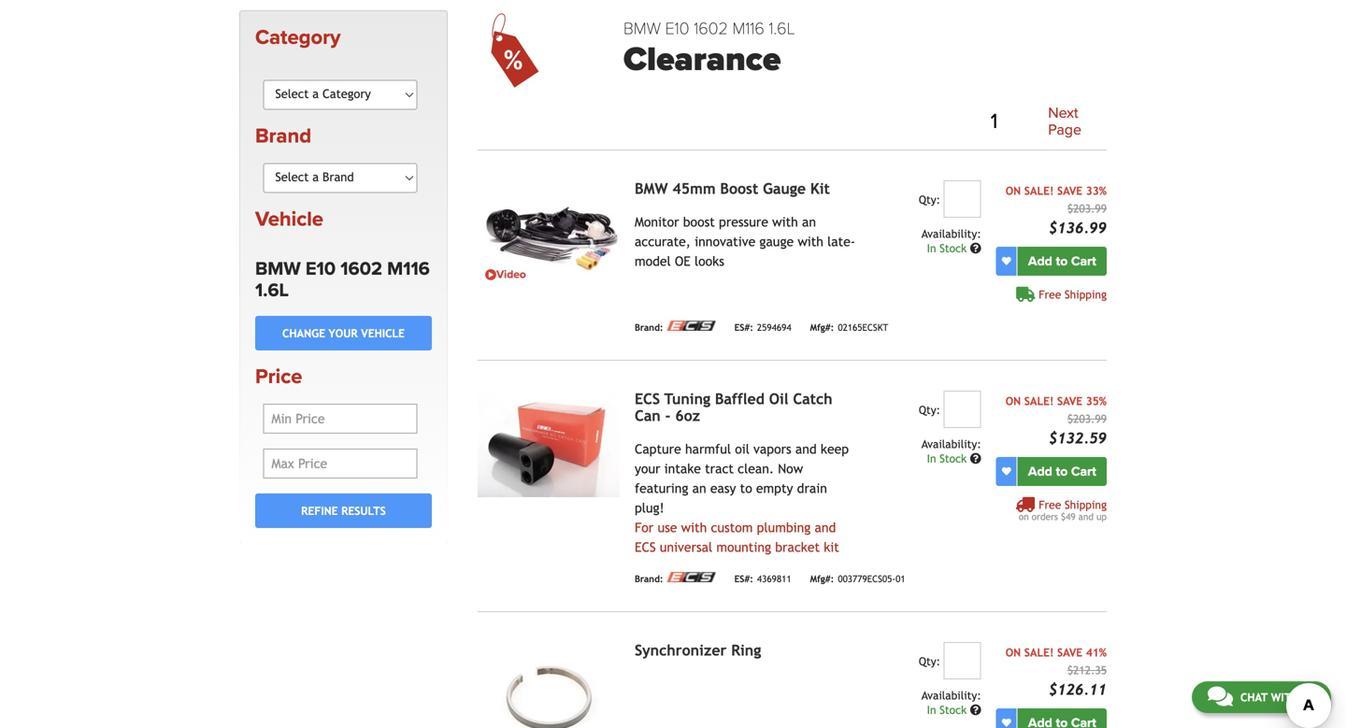 Task type: describe. For each thing, give the bounding box(es) containing it.
m116 for bmw e10 1602 m116 1.6l clearance
[[733, 19, 765, 39]]

refine results link
[[255, 494, 432, 529]]

capture
[[635, 442, 681, 457]]

change your vehicle link
[[255, 316, 432, 351]]

with inside the chat with us link
[[1271, 691, 1299, 704]]

sale! inside the on sale!                         save 41% $212.35 $126.11
[[1025, 646, 1054, 659]]

02165ecskt
[[838, 322, 889, 333]]

chat with us
[[1241, 691, 1316, 704]]

e10 for bmw e10 1602 m116 1.6l clearance
[[665, 19, 690, 39]]

m116 for bmw e10 1602 m116 1.6l
[[387, 258, 430, 280]]

3 in from the top
[[927, 704, 937, 717]]

intake
[[665, 461, 701, 476]]

0 horizontal spatial vehicle
[[255, 207, 324, 232]]

1 horizontal spatial vehicle
[[361, 327, 405, 340]]

qty: for kit
[[919, 193, 941, 206]]

mfg#: 02165ecskt
[[810, 322, 889, 333]]

$203.99 for $132.59
[[1068, 412, 1107, 425]]

1 link
[[980, 107, 1009, 137]]

boost
[[683, 215, 715, 229]]

ecs tuning baffled oil catch can - 6oz link
[[635, 390, 833, 424]]

41%
[[1086, 646, 1107, 659]]

es#43328 - 23231200737 - synchronizer ring - genuine bmw - bmw image
[[478, 642, 620, 728]]

$49
[[1061, 511, 1076, 522]]

category
[[255, 25, 341, 50]]

featuring
[[635, 481, 689, 496]]

add to wish list image for $132.59
[[1002, 467, 1012, 476]]

innovative
[[695, 234, 756, 249]]

late-
[[828, 234, 856, 249]]

tuning
[[665, 390, 711, 408]]

$136.99
[[1049, 219, 1107, 236]]

paginated product list navigation navigation
[[624, 102, 1107, 142]]

2594694
[[757, 322, 792, 333]]

brand
[[255, 124, 311, 149]]

1602 for bmw e10 1602 m116 1.6l
[[341, 258, 382, 280]]

tract
[[705, 461, 734, 476]]

3 qty: from the top
[[919, 655, 941, 668]]

synchronizer ring
[[635, 642, 761, 659]]

monitor boost pressure with an accurate, innovative gauge with late- model oe looks
[[635, 215, 856, 269]]

mounting
[[717, 540, 772, 555]]

results
[[341, 505, 386, 518]]

pressure
[[719, 215, 769, 229]]

ecs - corporate logo image for 45mm
[[667, 321, 716, 331]]

now
[[778, 461, 803, 476]]

bmw 45mm boost gauge kit
[[635, 180, 830, 197]]

refine
[[301, 505, 338, 518]]

synchronizer ring link
[[635, 642, 761, 659]]

harmful
[[685, 442, 731, 457]]

1.6l for bmw e10 1602 m116 1.6l
[[255, 279, 289, 301]]

add for $136.99
[[1029, 253, 1053, 269]]

comments image
[[1208, 685, 1233, 708]]

bmw for bmw 45mm boost gauge kit
[[635, 180, 668, 197]]

ecs inside ecs tuning baffled oil catch can - 6oz
[[635, 390, 660, 408]]

refine results
[[301, 505, 386, 518]]

monitor
[[635, 215, 679, 229]]

with left late-
[[798, 234, 824, 249]]

vapors
[[754, 442, 792, 457]]

oe
[[675, 254, 691, 269]]

1602 for bmw e10 1602 m116 1.6l clearance
[[694, 19, 728, 39]]

universal
[[660, 540, 713, 555]]

35%
[[1086, 395, 1107, 408]]

capture harmful oil vapors and keep your intake tract clean. now featuring an easy to empty drain plug! for use with custom plumbing and ecs universal mounting bracket kit
[[635, 442, 849, 555]]

6oz
[[675, 407, 701, 424]]

to inside "capture harmful oil vapors and keep your intake tract clean. now featuring an easy to empty drain plug! for use with custom plumbing and ecs universal mounting bracket kit"
[[740, 481, 753, 496]]

plug!
[[635, 501, 665, 516]]

free for free shipping on orders $49 and up
[[1039, 498, 1062, 511]]

us
[[1302, 691, 1316, 704]]

sale! for $136.99
[[1025, 184, 1054, 197]]

boost
[[720, 180, 759, 197]]

gauge
[[763, 180, 806, 197]]

and inside the free shipping on orders $49 and up
[[1079, 511, 1094, 522]]

ring
[[731, 642, 761, 659]]

mfg#: 003779ecs05-01
[[810, 574, 906, 585]]

003779ecs05-
[[838, 574, 896, 585]]

page
[[1049, 121, 1082, 139]]

easy
[[711, 481, 736, 496]]

add to cart button for $136.99
[[1018, 247, 1107, 276]]

to for $136.99
[[1056, 253, 1068, 269]]

looks
[[695, 254, 725, 269]]

free shipping
[[1039, 288, 1107, 301]]

45mm
[[673, 180, 716, 197]]

on sale!                         save 41% $212.35 $126.11
[[1006, 646, 1107, 698]]

es#: for boost
[[735, 322, 754, 333]]

add for $132.59
[[1029, 464, 1053, 480]]

in stock for $132.59
[[927, 452, 970, 465]]

chat with us link
[[1192, 682, 1332, 714]]

-
[[665, 407, 671, 424]]

orders
[[1032, 511, 1058, 522]]

next
[[1049, 104, 1079, 122]]

on inside the on sale!                         save 41% $212.35 $126.11
[[1006, 646, 1021, 659]]

bmw e10 1602 m116 1.6l clearance
[[624, 19, 795, 80]]

cart for $132.59
[[1072, 464, 1097, 480]]

plumbing
[[757, 520, 811, 535]]

question circle image
[[970, 243, 982, 254]]

$126.11
[[1049, 681, 1107, 698]]

an inside "capture harmful oil vapors and keep your intake tract clean. now featuring an easy to empty drain plug! for use with custom plumbing and ecs universal mounting bracket kit"
[[693, 481, 707, 496]]

bmw e10 1602 m116 1.6l
[[255, 258, 430, 301]]

baffled
[[715, 390, 765, 408]]

1 question circle image from the top
[[970, 453, 982, 464]]

change
[[282, 327, 325, 340]]

an inside monitor boost pressure with an accurate, innovative gauge with late- model oe looks
[[802, 215, 816, 229]]

availability: for $136.99
[[922, 227, 982, 240]]

for
[[635, 520, 654, 535]]



Task type: vqa. For each thing, say whether or not it's contained in the screenshot.
the bottom 335xi
no



Task type: locate. For each thing, give the bounding box(es) containing it.
brand: down the "universal"
[[635, 574, 664, 585]]

1 vertical spatial 1.6l
[[255, 279, 289, 301]]

1602 inside bmw e10 1602 m116 1.6l clearance
[[694, 19, 728, 39]]

0 vertical spatial add to cart button
[[1018, 247, 1107, 276]]

$203.99 down 35% at the right
[[1068, 412, 1107, 425]]

and up the now
[[796, 442, 817, 457]]

1602 inside bmw e10 1602 m116 1.6l
[[341, 258, 382, 280]]

$203.99 for $136.99
[[1068, 202, 1107, 215]]

1 vertical spatial brand:
[[635, 574, 664, 585]]

1 vertical spatial 1602
[[341, 258, 382, 280]]

sale! for $132.59
[[1025, 395, 1054, 408]]

in for bmw 45mm boost gauge kit
[[927, 242, 937, 255]]

save inside on sale!                         save 35% $203.99 $132.59
[[1058, 395, 1083, 408]]

1 es#: from the top
[[735, 322, 754, 333]]

0 vertical spatial 1.6l
[[769, 19, 795, 39]]

2 shipping from the top
[[1065, 498, 1107, 511]]

2 cart from the top
[[1072, 464, 1097, 480]]

es#: 4369811
[[735, 574, 792, 585]]

1 vertical spatial e10
[[306, 258, 336, 280]]

2 vertical spatial availability:
[[922, 689, 982, 702]]

synchronizer
[[635, 642, 727, 659]]

to down clean.
[[740, 481, 753, 496]]

vehicle down bmw e10 1602 m116 1.6l
[[361, 327, 405, 340]]

mfg#: for ecs tuning baffled oil catch can - 6oz
[[810, 574, 834, 585]]

1 ecs from the top
[[635, 390, 660, 408]]

on sale!                         save 35% $203.99 $132.59
[[1006, 395, 1107, 447]]

0 vertical spatial question circle image
[[970, 453, 982, 464]]

0 vertical spatial your
[[329, 327, 358, 340]]

0 horizontal spatial 1602
[[341, 258, 382, 280]]

to down $132.59
[[1056, 464, 1068, 480]]

custom
[[711, 520, 753, 535]]

es#: left 4369811
[[735, 574, 754, 585]]

es#4369811 - 003779ecs05-01 -  ecs tuning baffled oil catch can - 6oz  - capture harmful oil vapors and keep your intake tract clean. now featuring an easy to empty drain plug! - ecs - audi bmw volkswagen mini image
[[478, 391, 620, 497]]

2 brand: from the top
[[635, 574, 664, 585]]

3 sale! from the top
[[1025, 646, 1054, 659]]

$203.99 inside the on sale!                         save 33% $203.99 $136.99
[[1068, 202, 1107, 215]]

e10
[[665, 19, 690, 39], [306, 258, 336, 280]]

0 vertical spatial an
[[802, 215, 816, 229]]

0 vertical spatial add to cart
[[1029, 253, 1097, 269]]

sale! up $126.11
[[1025, 646, 1054, 659]]

brand: for ecs tuning baffled oil catch can - 6oz
[[635, 574, 664, 585]]

es#2594694 - 02165ecskt - bmw 45mm boost gauge kit - monitor boost pressure with an accurate, innovative gauge with late-model oe looks - ecs - bmw image
[[478, 180, 620, 287]]

2 question circle image from the top
[[970, 705, 982, 716]]

free
[[1039, 288, 1062, 301], [1039, 498, 1062, 511]]

1 availability: from the top
[[922, 227, 982, 240]]

cart down $136.99
[[1072, 253, 1097, 269]]

save
[[1058, 184, 1083, 197], [1058, 395, 1083, 408], [1058, 646, 1083, 659]]

ecs - corporate logo image
[[667, 321, 716, 331], [667, 572, 716, 582]]

1 sale! from the top
[[1025, 184, 1054, 197]]

3 save from the top
[[1058, 646, 1083, 659]]

1 add from the top
[[1029, 253, 1053, 269]]

1 vertical spatial add to wish list image
[[1002, 719, 1012, 728]]

0 horizontal spatial m116
[[387, 258, 430, 280]]

your down capture
[[635, 461, 661, 476]]

kit
[[824, 540, 840, 555]]

mfg#:
[[810, 322, 834, 333], [810, 574, 834, 585]]

free right on
[[1039, 498, 1062, 511]]

shipping for free shipping
[[1065, 288, 1107, 301]]

brand: for bmw 45mm boost gauge kit
[[635, 322, 664, 333]]

2 on from the top
[[1006, 395, 1021, 408]]

gauge
[[760, 234, 794, 249]]

bmw inside bmw e10 1602 m116 1.6l clearance
[[624, 19, 661, 39]]

1 vertical spatial stock
[[940, 452, 967, 465]]

on for $132.59
[[1006, 395, 1021, 408]]

0 vertical spatial ecs
[[635, 390, 660, 408]]

model
[[635, 254, 671, 269]]

availability:
[[922, 227, 982, 240], [922, 438, 982, 451], [922, 689, 982, 702]]

on left 41%
[[1006, 646, 1021, 659]]

2 availability: from the top
[[922, 438, 982, 451]]

1.6l up clearance
[[769, 19, 795, 39]]

2 qty: from the top
[[919, 403, 941, 417]]

0 vertical spatial availability:
[[922, 227, 982, 240]]

0 vertical spatial in stock
[[927, 242, 970, 255]]

2 add to cart from the top
[[1029, 464, 1097, 480]]

ecs
[[635, 390, 660, 408], [635, 540, 656, 555]]

accurate,
[[635, 234, 691, 249]]

on inside the on sale!                         save 33% $203.99 $136.99
[[1006, 184, 1021, 197]]

ecs tuning baffled oil catch can - 6oz
[[635, 390, 833, 424]]

drain
[[797, 481, 828, 496]]

1 vertical spatial ecs - corporate logo image
[[667, 572, 716, 582]]

0 vertical spatial vehicle
[[255, 207, 324, 232]]

oil
[[769, 390, 789, 408]]

1.6l inside bmw e10 1602 m116 1.6l
[[255, 279, 289, 301]]

1 horizontal spatial an
[[802, 215, 816, 229]]

to up free shipping
[[1056, 253, 1068, 269]]

free inside the free shipping on orders $49 and up
[[1039, 498, 1062, 511]]

add to wish list image down the on sale!                         save 41% $212.35 $126.11
[[1002, 719, 1012, 728]]

1 free from the top
[[1039, 288, 1062, 301]]

m116 inside bmw e10 1602 m116 1.6l clearance
[[733, 19, 765, 39]]

1 vertical spatial shipping
[[1065, 498, 1107, 511]]

1 vertical spatial free
[[1039, 498, 1062, 511]]

1 vertical spatial in stock
[[927, 452, 970, 465]]

bracket
[[775, 540, 820, 555]]

mfg#: left 02165ecskt
[[810, 322, 834, 333]]

clearance
[[624, 39, 781, 80]]

add right add to wish list icon
[[1029, 253, 1053, 269]]

$203.99
[[1068, 202, 1107, 215], [1068, 412, 1107, 425]]

2 free from the top
[[1039, 498, 1062, 511]]

1 vertical spatial $203.99
[[1068, 412, 1107, 425]]

1 save from the top
[[1058, 184, 1083, 197]]

2 add from the top
[[1029, 464, 1053, 480]]

1 in stock from the top
[[927, 242, 970, 255]]

0 vertical spatial save
[[1058, 184, 1083, 197]]

1 vertical spatial es#:
[[735, 574, 754, 585]]

1 vertical spatial in
[[927, 452, 937, 465]]

bmw for bmw e10 1602 m116 1.6l clearance
[[624, 19, 661, 39]]

save for $136.99
[[1058, 184, 1083, 197]]

1 vertical spatial add to cart
[[1029, 464, 1097, 480]]

1 vertical spatial to
[[1056, 464, 1068, 480]]

with inside "capture harmful oil vapors and keep your intake tract clean. now featuring an easy to empty drain plug! for use with custom plumbing and ecs universal mounting bracket kit"
[[681, 520, 707, 535]]

es#: left 2594694
[[735, 322, 754, 333]]

1 on from the top
[[1006, 184, 1021, 197]]

0 vertical spatial sale!
[[1025, 184, 1054, 197]]

to
[[1056, 253, 1068, 269], [1056, 464, 1068, 480], [740, 481, 753, 496]]

m116 inside bmw e10 1602 m116 1.6l
[[387, 258, 430, 280]]

add to wish list image for $126.11
[[1002, 719, 1012, 728]]

01
[[896, 574, 906, 585]]

e10 up change on the top left of the page
[[306, 258, 336, 280]]

add to cart button for $132.59
[[1018, 457, 1107, 486]]

your inside change your vehicle link
[[329, 327, 358, 340]]

save left 33%
[[1058, 184, 1083, 197]]

33%
[[1086, 184, 1107, 197]]

0 vertical spatial qty:
[[919, 193, 941, 206]]

oil
[[735, 442, 750, 457]]

on up add to wish list icon
[[1006, 184, 1021, 197]]

add to cart down $132.59
[[1029, 464, 1097, 480]]

1 vertical spatial save
[[1058, 395, 1083, 408]]

add to cart button up free shipping
[[1018, 247, 1107, 276]]

add to cart for $132.59
[[1029, 464, 1097, 480]]

brand:
[[635, 322, 664, 333], [635, 574, 664, 585]]

1 mfg#: from the top
[[810, 322, 834, 333]]

on
[[1006, 184, 1021, 197], [1006, 395, 1021, 408], [1006, 646, 1021, 659]]

an down kit at the top right of the page
[[802, 215, 816, 229]]

add to wish list image
[[1002, 467, 1012, 476], [1002, 719, 1012, 728]]

1
[[991, 109, 998, 134]]

1 add to cart from the top
[[1029, 253, 1097, 269]]

with up the "universal"
[[681, 520, 707, 535]]

2 stock from the top
[[940, 452, 967, 465]]

on
[[1019, 511, 1029, 522]]

$203.99 down 33%
[[1068, 202, 1107, 215]]

bmw
[[624, 19, 661, 39], [635, 180, 668, 197], [255, 258, 301, 280]]

Max Price number field
[[263, 449, 417, 479]]

question circle image
[[970, 453, 982, 464], [970, 705, 982, 716]]

1 cart from the top
[[1072, 253, 1097, 269]]

3 availability: from the top
[[922, 689, 982, 702]]

1 vertical spatial bmw
[[635, 180, 668, 197]]

mfg#: down kit
[[810, 574, 834, 585]]

1 horizontal spatial e10
[[665, 19, 690, 39]]

2 add to cart button from the top
[[1018, 457, 1107, 486]]

0 vertical spatial $203.99
[[1068, 202, 1107, 215]]

empty
[[756, 481, 793, 496]]

1602 up change your vehicle
[[341, 258, 382, 280]]

1602 up clearance
[[694, 19, 728, 39]]

on sale!                         save 33% $203.99 $136.99
[[1006, 184, 1107, 236]]

cart for $136.99
[[1072, 253, 1097, 269]]

0 vertical spatial bmw
[[624, 19, 661, 39]]

0 vertical spatial mfg#:
[[810, 322, 834, 333]]

0 vertical spatial to
[[1056, 253, 1068, 269]]

bmw up change on the top left of the page
[[255, 258, 301, 280]]

2 save from the top
[[1058, 395, 1083, 408]]

$132.59
[[1049, 430, 1107, 447]]

1 vertical spatial ecs
[[635, 540, 656, 555]]

qty: for catch
[[919, 403, 941, 417]]

4369811
[[757, 574, 792, 585]]

sale! inside on sale!                         save 35% $203.99 $132.59
[[1025, 395, 1054, 408]]

save for $132.59
[[1058, 395, 1083, 408]]

shipping down $136.99
[[1065, 288, 1107, 301]]

e10 up clearance
[[665, 19, 690, 39]]

with up gauge
[[773, 215, 798, 229]]

add to cart up free shipping
[[1029, 253, 1097, 269]]

next page
[[1049, 104, 1082, 139]]

0 vertical spatial free
[[1039, 288, 1062, 301]]

add to cart button down $132.59
[[1018, 457, 1107, 486]]

bmw up clearance
[[624, 19, 661, 39]]

bmw inside bmw e10 1602 m116 1.6l
[[255, 258, 301, 280]]

2 vertical spatial in stock
[[927, 704, 970, 717]]

2 vertical spatial in
[[927, 704, 937, 717]]

2 add to wish list image from the top
[[1002, 719, 1012, 728]]

0 vertical spatial cart
[[1072, 253, 1097, 269]]

on inside on sale!                         save 35% $203.99 $132.59
[[1006, 395, 1021, 408]]

2 $203.99 from the top
[[1068, 412, 1107, 425]]

1.6l for bmw e10 1602 m116 1.6l clearance
[[769, 19, 795, 39]]

chat
[[1241, 691, 1268, 704]]

free shipping on orders $49 and up
[[1019, 498, 1107, 522]]

on left 35% at the right
[[1006, 395, 1021, 408]]

0 horizontal spatial an
[[693, 481, 707, 496]]

ecs inside "capture harmful oil vapors and keep your intake tract clean. now featuring an easy to empty drain plug! for use with custom plumbing and ecs universal mounting bracket kit"
[[635, 540, 656, 555]]

in
[[927, 242, 937, 255], [927, 452, 937, 465], [927, 704, 937, 717]]

add to wish list image
[[1002, 257, 1012, 266]]

None number field
[[944, 180, 982, 218], [944, 391, 982, 428], [944, 642, 982, 680], [944, 180, 982, 218], [944, 391, 982, 428], [944, 642, 982, 680]]

cart
[[1072, 253, 1097, 269], [1072, 464, 1097, 480]]

catch
[[793, 390, 833, 408]]

on for $136.99
[[1006, 184, 1021, 197]]

kit
[[811, 180, 830, 197]]

bmw 45mm boost gauge kit link
[[635, 180, 830, 197]]

1 horizontal spatial your
[[635, 461, 661, 476]]

0 vertical spatial add to wish list image
[[1002, 467, 1012, 476]]

stock for $132.59
[[940, 452, 967, 465]]

1 qty: from the top
[[919, 193, 941, 206]]

keep
[[821, 442, 849, 457]]

with
[[773, 215, 798, 229], [798, 234, 824, 249], [681, 520, 707, 535], [1271, 691, 1299, 704]]

m116 up change your vehicle link
[[387, 258, 430, 280]]

and left up
[[1079, 511, 1094, 522]]

2 vertical spatial sale!
[[1025, 646, 1054, 659]]

1 $203.99 from the top
[[1068, 202, 1107, 215]]

brand: down model
[[635, 322, 664, 333]]

mfg#: for bmw 45mm boost gauge kit
[[810, 322, 834, 333]]

shipping right orders
[[1065, 498, 1107, 511]]

ecs left -
[[635, 390, 660, 408]]

ecs down for
[[635, 540, 656, 555]]

bmw up monitor
[[635, 180, 668, 197]]

0 vertical spatial ecs - corporate logo image
[[667, 321, 716, 331]]

0 horizontal spatial e10
[[306, 258, 336, 280]]

1 vertical spatial availability:
[[922, 438, 982, 451]]

2 ecs from the top
[[635, 540, 656, 555]]

add to wish list image down on sale!                         save 35% $203.99 $132.59
[[1002, 467, 1012, 476]]

2 vertical spatial stock
[[940, 704, 967, 717]]

ecs - corporate logo image down the "universal"
[[667, 572, 716, 582]]

in for ecs tuning baffled oil catch can - 6oz
[[927, 452, 937, 465]]

add to cart for $136.99
[[1029, 253, 1097, 269]]

3 in stock from the top
[[927, 704, 970, 717]]

0 vertical spatial in
[[927, 242, 937, 255]]

0 horizontal spatial 1.6l
[[255, 279, 289, 301]]

ecs - corporate logo image down oe
[[667, 321, 716, 331]]

1 vertical spatial an
[[693, 481, 707, 496]]

m116 up clearance
[[733, 19, 765, 39]]

vehicle
[[255, 207, 324, 232], [361, 327, 405, 340]]

sale! up $136.99
[[1025, 184, 1054, 197]]

1 vertical spatial m116
[[387, 258, 430, 280]]

2 sale! from the top
[[1025, 395, 1054, 408]]

and up kit
[[815, 520, 836, 535]]

your right change on the top left of the page
[[329, 327, 358, 340]]

sale!
[[1025, 184, 1054, 197], [1025, 395, 1054, 408], [1025, 646, 1054, 659]]

0 vertical spatial es#:
[[735, 322, 754, 333]]

1 brand: from the top
[[635, 322, 664, 333]]

your inside "capture harmful oil vapors and keep your intake tract clean. now featuring an easy to empty drain plug! for use with custom plumbing and ecs universal mounting bracket kit"
[[635, 461, 661, 476]]

shipping inside the free shipping on orders $49 and up
[[1065, 498, 1107, 511]]

clean.
[[738, 461, 774, 476]]

to for $132.59
[[1056, 464, 1068, 480]]

0 vertical spatial brand:
[[635, 322, 664, 333]]

1.6l up change on the top left of the page
[[255, 279, 289, 301]]

2 vertical spatial bmw
[[255, 258, 301, 280]]

es#: 2594694
[[735, 322, 792, 333]]

and
[[796, 442, 817, 457], [1079, 511, 1094, 522], [815, 520, 836, 535]]

2 es#: from the top
[[735, 574, 754, 585]]

1 vertical spatial sale!
[[1025, 395, 1054, 408]]

can
[[635, 407, 661, 424]]

2 ecs - corporate logo image from the top
[[667, 572, 716, 582]]

1 vertical spatial your
[[635, 461, 661, 476]]

1 vertical spatial add to cart button
[[1018, 457, 1107, 486]]

1 vertical spatial mfg#:
[[810, 574, 834, 585]]

2 vertical spatial save
[[1058, 646, 1083, 659]]

Min Price number field
[[263, 404, 417, 434]]

save inside the on sale!                         save 41% $212.35 $126.11
[[1058, 646, 1083, 659]]

ecs - corporate logo image for tuning
[[667, 572, 716, 582]]

price
[[255, 365, 302, 389]]

0 vertical spatial stock
[[940, 242, 967, 255]]

3 on from the top
[[1006, 646, 1021, 659]]

save left 35% at the right
[[1058, 395, 1083, 408]]

2 mfg#: from the top
[[810, 574, 834, 585]]

2 in from the top
[[927, 452, 937, 465]]

1 vertical spatial add
[[1029, 464, 1053, 480]]

1 horizontal spatial 1602
[[694, 19, 728, 39]]

save inside the on sale!                         save 33% $203.99 $136.99
[[1058, 184, 1083, 197]]

qty:
[[919, 193, 941, 206], [919, 403, 941, 417], [919, 655, 941, 668]]

save up $212.35
[[1058, 646, 1083, 659]]

$203.99 inside on sale!                         save 35% $203.99 $132.59
[[1068, 412, 1107, 425]]

0 horizontal spatial your
[[329, 327, 358, 340]]

use
[[658, 520, 677, 535]]

vehicle up bmw e10 1602 m116 1.6l
[[255, 207, 324, 232]]

2 in stock from the top
[[927, 452, 970, 465]]

up
[[1097, 511, 1107, 522]]

es#: for baffled
[[735, 574, 754, 585]]

1 horizontal spatial m116
[[733, 19, 765, 39]]

availability: for $132.59
[[922, 438, 982, 451]]

free down $136.99
[[1039, 288, 1062, 301]]

3 stock from the top
[[940, 704, 967, 717]]

1 shipping from the top
[[1065, 288, 1107, 301]]

1 vertical spatial on
[[1006, 395, 1021, 408]]

in stock for $136.99
[[927, 242, 970, 255]]

sale! inside the on sale!                         save 33% $203.99 $136.99
[[1025, 184, 1054, 197]]

0 vertical spatial 1602
[[694, 19, 728, 39]]

1 add to wish list image from the top
[[1002, 467, 1012, 476]]

0 vertical spatial add
[[1029, 253, 1053, 269]]

$212.35
[[1068, 664, 1107, 677]]

e10 inside bmw e10 1602 m116 1.6l clearance
[[665, 19, 690, 39]]

0 vertical spatial shipping
[[1065, 288, 1107, 301]]

1 horizontal spatial 1.6l
[[769, 19, 795, 39]]

1 stock from the top
[[940, 242, 967, 255]]

1 ecs - corporate logo image from the top
[[667, 321, 716, 331]]

0 vertical spatial e10
[[665, 19, 690, 39]]

2 vertical spatial to
[[740, 481, 753, 496]]

1 vertical spatial cart
[[1072, 464, 1097, 480]]

sale! up $132.59
[[1025, 395, 1054, 408]]

with left the us
[[1271, 691, 1299, 704]]

1 vertical spatial question circle image
[[970, 705, 982, 716]]

stock for $136.99
[[940, 242, 967, 255]]

shipping for free shipping on orders $49 and up
[[1065, 498, 1107, 511]]

an left easy in the bottom of the page
[[693, 481, 707, 496]]

cart down $132.59
[[1072, 464, 1097, 480]]

add up the free shipping on orders $49 and up
[[1029, 464, 1053, 480]]

1.6l inside bmw e10 1602 m116 1.6l clearance
[[769, 19, 795, 39]]

e10 for bmw e10 1602 m116 1.6l
[[306, 258, 336, 280]]

1 vertical spatial qty:
[[919, 403, 941, 417]]

add
[[1029, 253, 1053, 269], [1029, 464, 1053, 480]]

your
[[329, 327, 358, 340], [635, 461, 661, 476]]

2 vertical spatial on
[[1006, 646, 1021, 659]]

0 vertical spatial m116
[[733, 19, 765, 39]]

change your vehicle
[[282, 327, 405, 340]]

2 vertical spatial qty:
[[919, 655, 941, 668]]

1 in from the top
[[927, 242, 937, 255]]

1 vertical spatial vehicle
[[361, 327, 405, 340]]

1 add to cart button from the top
[[1018, 247, 1107, 276]]

0 vertical spatial on
[[1006, 184, 1021, 197]]

free for free shipping
[[1039, 288, 1062, 301]]

bmw for bmw e10 1602 m116 1.6l
[[255, 258, 301, 280]]

e10 inside bmw e10 1602 m116 1.6l
[[306, 258, 336, 280]]



